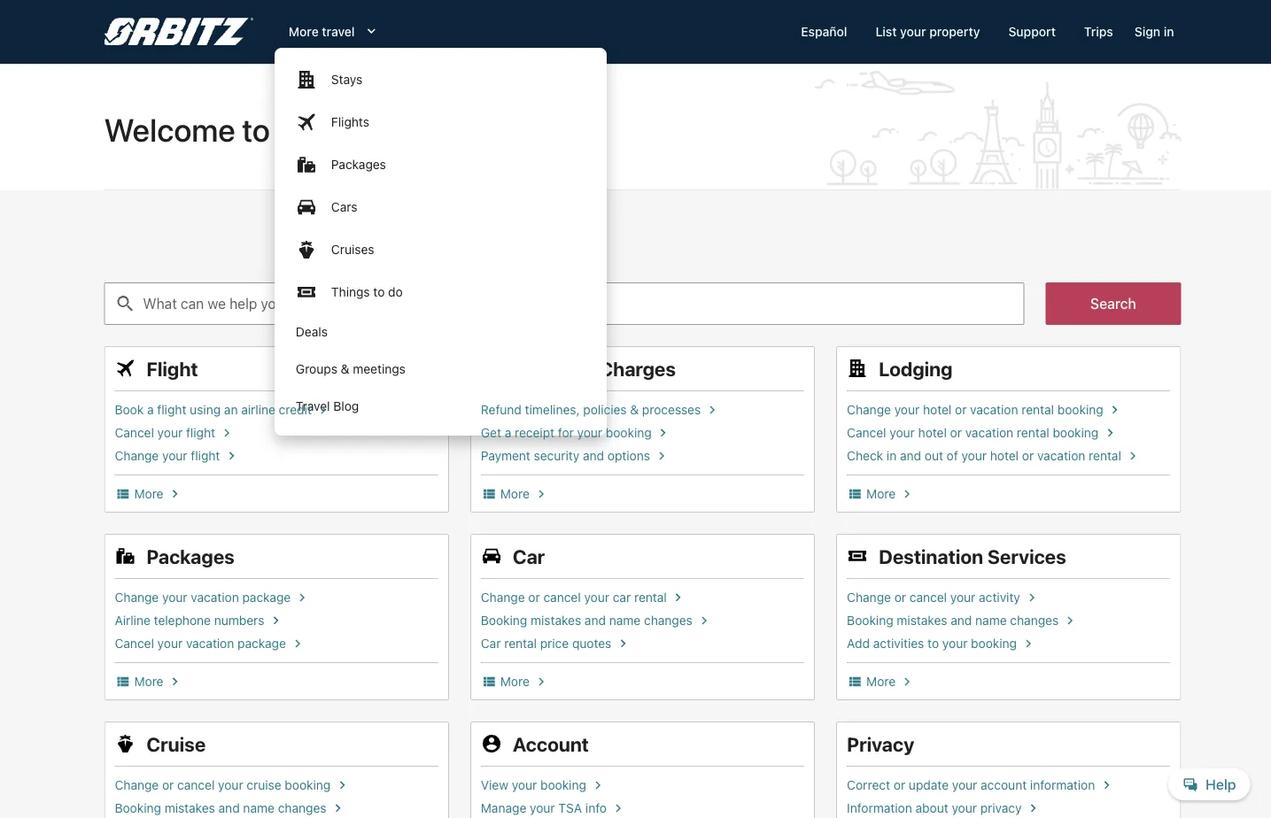 Task type: vqa. For each thing, say whether or not it's contained in the screenshot.


Task type: describe. For each thing, give the bounding box(es) containing it.
check in and out of your hotel or vacation rental button
[[847, 448, 1171, 464]]

hotel for change
[[923, 403, 952, 417]]

refund
[[481, 403, 522, 417]]

do
[[388, 285, 403, 299]]

your inside button
[[952, 801, 977, 816]]

change for car
[[481, 590, 525, 605]]

mistakes for car
[[531, 613, 581, 628]]

rental for change or cancel your car rental
[[634, 590, 667, 605]]

change your vacation package
[[115, 590, 291, 605]]

more for packages
[[134, 675, 163, 689]]

more button for flight
[[115, 486, 438, 502]]

out
[[925, 449, 943, 463]]

more for car
[[500, 675, 530, 689]]

account
[[981, 778, 1027, 793]]

change or cancel your cruise booking button
[[115, 778, 438, 794]]

privacy
[[980, 801, 1022, 816]]

cruises link
[[275, 229, 607, 271]]

about
[[916, 801, 949, 816]]

payment
[[481, 449, 531, 463]]

airline telephone numbers button
[[115, 613, 438, 629]]

security
[[534, 449, 580, 463]]

more for flight
[[134, 487, 163, 501]]

receipt
[[515, 426, 555, 440]]

property
[[929, 24, 980, 39]]

your inside 'link'
[[900, 24, 926, 39]]

more travel
[[289, 24, 355, 39]]

travel blog link
[[275, 388, 607, 425]]

change for cruise
[[115, 778, 159, 793]]

vacation up "check in and out of your hotel or vacation rental"
[[965, 426, 1014, 440]]

to for welcome
[[242, 111, 270, 148]]

charges
[[599, 357, 676, 380]]

and down change or cancel your cruise booking
[[218, 801, 240, 816]]

stays
[[331, 72, 363, 87]]

get
[[481, 426, 501, 440]]

deals link
[[275, 314, 607, 351]]

or down cancel your hotel or vacation rental booking button
[[1022, 449, 1034, 463]]

to for things
[[373, 285, 385, 299]]

cancel your flight button
[[115, 425, 438, 441]]

change for packages
[[115, 590, 159, 605]]

lodging
[[879, 357, 953, 380]]

& inside button
[[630, 403, 639, 417]]

cancel your hotel or vacation rental booking button
[[847, 425, 1171, 441]]

orbitz logo image
[[104, 18, 253, 46]]

activity
[[979, 590, 1020, 605]]

sign
[[1135, 24, 1161, 39]]

book a flight using an airline credit button
[[115, 402, 438, 418]]

vacation down cancel your hotel or vacation rental booking button
[[1037, 449, 1085, 463]]

activities
[[873, 637, 924, 651]]

a for receipt
[[505, 426, 511, 440]]

options
[[608, 449, 650, 463]]

booking inside get a receipt for your booking button
[[606, 426, 652, 440]]

change or cancel your cruise booking
[[115, 778, 331, 793]]

cruise
[[147, 733, 206, 756]]

using
[[190, 403, 221, 417]]

in for check
[[887, 449, 897, 463]]

change down cancel your flight
[[115, 449, 159, 463]]

processes
[[642, 403, 701, 417]]

or up cancel your hotel or vacation rental booking
[[955, 403, 967, 417]]

vacation up numbers on the left
[[191, 590, 239, 605]]

destination
[[879, 545, 983, 568]]

change your flight
[[115, 449, 220, 463]]

add activities to your booking button
[[847, 636, 1171, 652]]

travel
[[322, 24, 355, 39]]

  text field inside explore help articles region
[[104, 283, 1024, 325]]

manage your tsa info button
[[481, 801, 805, 817]]

welcome to help center main content
[[0, 64, 1271, 819]]

view your booking
[[481, 778, 586, 793]]

for
[[558, 426, 574, 440]]

car for car
[[513, 545, 545, 568]]

hotel for cancel
[[918, 426, 947, 440]]

cruises
[[331, 242, 374, 257]]

cars
[[331, 200, 358, 214]]

vacation up cancel your hotel or vacation rental booking button
[[970, 403, 1018, 417]]

in for sign
[[1164, 24, 1174, 39]]

help
[[277, 111, 343, 148]]

2 vertical spatial hotel
[[990, 449, 1019, 463]]

cancel for lodging
[[847, 426, 886, 440]]

information about your privacy
[[847, 801, 1022, 816]]

package for cancel your vacation package
[[238, 637, 286, 651]]

groups & meetings
[[296, 362, 406, 376]]

español button
[[787, 16, 861, 48]]

refund timelines, policies & processes
[[481, 403, 701, 417]]

booking for cruise
[[115, 801, 161, 816]]

sign in button
[[1128, 16, 1181, 48]]

refunds
[[481, 357, 557, 380]]

add activities to your booking
[[847, 637, 1017, 651]]

information about your privacy button
[[847, 801, 1171, 817]]

list your property
[[876, 24, 980, 39]]

mistakes for destination services
[[897, 613, 947, 628]]

correct or update your account information
[[847, 778, 1095, 793]]

correct or update your account information button
[[847, 778, 1171, 794]]

booking inside change your hotel or vacation rental booking button
[[1058, 403, 1104, 417]]

cancel your vacation package
[[115, 637, 286, 651]]

correct
[[847, 778, 890, 793]]

change for lodging
[[847, 403, 891, 417]]

trips
[[1084, 24, 1113, 39]]

timelines,
[[525, 403, 580, 417]]

cancel for flight
[[115, 426, 154, 440]]

services
[[988, 545, 1066, 568]]

change your hotel or vacation rental booking
[[847, 403, 1104, 417]]

support
[[1009, 24, 1056, 39]]

and down change or cancel your activity
[[951, 613, 972, 628]]

or inside button
[[528, 590, 540, 605]]

center
[[349, 111, 445, 148]]

list
[[876, 24, 897, 39]]

numbers
[[214, 613, 264, 628]]

name for cruise
[[243, 801, 275, 816]]

cancel for car
[[543, 590, 581, 605]]

flight for cancel your flight
[[186, 426, 215, 440]]

travel blog
[[296, 399, 359, 414]]

booking inside change or cancel your cruise booking button
[[285, 778, 331, 793]]

more button for destination services
[[847, 674, 1171, 690]]

medium image inside the more travel dropdown button
[[362, 23, 380, 41]]

payment security and options button
[[481, 448, 805, 464]]

welcome
[[104, 111, 235, 148]]

quotes
[[572, 637, 612, 651]]

things
[[331, 285, 370, 299]]

more button down payment security and options button
[[481, 486, 805, 502]]

list your property link
[[861, 16, 994, 48]]



Task type: locate. For each thing, give the bounding box(es) containing it.
more button for lodging
[[847, 486, 1171, 502]]

1 horizontal spatial name
[[609, 613, 641, 628]]

booking
[[1058, 403, 1104, 417], [606, 426, 652, 440], [1053, 426, 1099, 440], [971, 637, 1017, 651], [285, 778, 331, 793], [540, 778, 586, 793]]

1 vertical spatial to
[[373, 285, 385, 299]]

1 horizontal spatial mistakes
[[531, 613, 581, 628]]

1 horizontal spatial booking mistakes and name changes button
[[481, 613, 805, 629]]

rental for change your hotel or vacation rental booking
[[1022, 403, 1054, 417]]

name
[[609, 613, 641, 628], [975, 613, 1007, 628], [243, 801, 275, 816]]

flight
[[147, 357, 198, 380]]

booking inside the view your booking button
[[540, 778, 586, 793]]

  text field
[[104, 283, 1024, 325]]

name for car
[[609, 613, 641, 628]]

booking mistakes and name changes up quotes
[[481, 613, 693, 628]]

destination services
[[879, 545, 1066, 568]]

change up check
[[847, 403, 891, 417]]

mistakes
[[531, 613, 581, 628], [897, 613, 947, 628], [165, 801, 215, 816]]

vacation down airline telephone numbers
[[186, 637, 234, 651]]

0 horizontal spatial a
[[147, 403, 154, 417]]

in inside dropdown button
[[1164, 24, 1174, 39]]

mistakes down change or cancel your cruise booking
[[165, 801, 215, 816]]

booking mistakes and name changes
[[481, 613, 693, 628], [847, 613, 1059, 628], [115, 801, 326, 816]]

1 horizontal spatial booking mistakes and name changes
[[481, 613, 693, 628]]

rental for cancel your hotel or vacation rental booking
[[1017, 426, 1049, 440]]

and up refund timelines, policies & processes
[[561, 357, 595, 380]]

tsa
[[558, 801, 582, 816]]

0 horizontal spatial to
[[242, 111, 270, 148]]

to inside button
[[928, 637, 939, 651]]

car up change or cancel your car rental
[[513, 545, 545, 568]]

0 horizontal spatial mistakes
[[165, 801, 215, 816]]

name down 'cruise'
[[243, 801, 275, 816]]

change down cruise
[[115, 778, 159, 793]]

booking mistakes and name changes button up add activities to your booking button
[[847, 613, 1171, 629]]

changes down change or cancel your cruise booking button
[[278, 801, 326, 816]]

mistakes for cruise
[[165, 801, 215, 816]]

0 horizontal spatial changes
[[278, 801, 326, 816]]

a right get
[[505, 426, 511, 440]]

2 horizontal spatial booking
[[847, 613, 894, 628]]

1 horizontal spatial booking
[[481, 613, 527, 628]]

cancel down book
[[115, 426, 154, 440]]

cancel inside button
[[543, 590, 581, 605]]

a inside button
[[147, 403, 154, 417]]

welcome to help center
[[104, 111, 445, 148]]

2 horizontal spatial name
[[975, 613, 1007, 628]]

cars link
[[275, 186, 607, 229]]

cancel for destination services
[[910, 590, 947, 605]]

2 horizontal spatial changes
[[1010, 613, 1059, 628]]

manage your tsa info
[[481, 801, 607, 816]]

in right check
[[887, 449, 897, 463]]

and up quotes
[[585, 613, 606, 628]]

cancel down destination
[[910, 590, 947, 605]]

things to do
[[331, 285, 403, 299]]

2 horizontal spatial booking mistakes and name changes
[[847, 613, 1059, 628]]

hotel up cancel your hotel or vacation rental booking
[[923, 403, 952, 417]]

flights
[[331, 115, 369, 129]]

cancel down airline
[[115, 637, 154, 651]]

1 horizontal spatial a
[[505, 426, 511, 440]]

to right activities
[[928, 637, 939, 651]]

payment security and options
[[481, 449, 650, 463]]

change or cancel your car rental
[[481, 590, 667, 605]]

cancel
[[543, 590, 581, 605], [910, 590, 947, 605], [177, 778, 215, 793]]

0 vertical spatial &
[[341, 362, 349, 376]]

0 horizontal spatial booking
[[115, 801, 161, 816]]

booking inside add activities to your booking button
[[971, 637, 1017, 651]]

cancel your vacation package button
[[115, 636, 438, 652]]

change or cancel your activity
[[847, 590, 1020, 605]]

hotel
[[923, 403, 952, 417], [918, 426, 947, 440], [990, 449, 1019, 463]]

change your flight button
[[115, 448, 438, 464]]

& up get a receipt for your booking button
[[630, 403, 639, 417]]

deals
[[296, 325, 328, 339]]

more left travel
[[289, 24, 319, 39]]

change your vacation package button
[[115, 590, 438, 606]]

package
[[242, 590, 291, 605], [238, 637, 286, 651]]

more button down check in and out of your hotel or vacation rental button
[[847, 486, 1171, 502]]

booking down change your hotel or vacation rental booking button
[[1053, 426, 1099, 440]]

medium image
[[362, 23, 380, 41], [115, 358, 136, 379], [315, 402, 331, 418], [1107, 402, 1123, 418], [655, 425, 671, 441], [167, 486, 183, 502], [481, 486, 497, 502], [533, 486, 549, 502], [899, 486, 915, 502], [115, 546, 136, 567], [294, 590, 310, 606], [670, 590, 686, 606], [268, 613, 284, 629], [1062, 613, 1078, 629], [615, 636, 631, 652], [115, 674, 131, 690], [533, 674, 549, 690], [334, 778, 350, 794], [590, 778, 606, 794], [1025, 801, 1041, 817]]

more down activities
[[867, 675, 896, 689]]

account
[[513, 733, 589, 756]]

car
[[613, 590, 631, 605]]

2 horizontal spatial cancel
[[910, 590, 947, 605]]

2 vertical spatial to
[[928, 637, 939, 651]]

info
[[586, 801, 607, 816]]

more down payment
[[500, 487, 530, 501]]

packages down flights
[[331, 157, 386, 172]]

car rental price quotes button
[[481, 636, 805, 652]]

booking mistakes and name changes button down change or cancel your cruise booking button
[[115, 801, 438, 817]]

changes
[[644, 613, 693, 628], [1010, 613, 1059, 628], [278, 801, 326, 816]]

flight for book a flight using an airline credit
[[157, 403, 186, 417]]

0 vertical spatial car
[[513, 545, 545, 568]]

booking up car rental price quotes
[[481, 613, 527, 628]]

change or cancel your activity button
[[847, 590, 1171, 606]]

booking right 'cruise'
[[285, 778, 331, 793]]

booking down activity
[[971, 637, 1017, 651]]

more travel button
[[275, 16, 394, 48]]

0 vertical spatial package
[[242, 590, 291, 605]]

changes down change or cancel your car rental button
[[644, 613, 693, 628]]

name down car
[[609, 613, 641, 628]]

sign in
[[1135, 24, 1174, 39]]

more button for car
[[481, 674, 805, 690]]

booking mistakes and name changes button for destination services
[[847, 613, 1171, 629]]

booking for destination services
[[847, 613, 894, 628]]

meetings
[[353, 362, 406, 376]]

to left do
[[373, 285, 385, 299]]

packages up change your vacation package
[[147, 545, 235, 568]]

changes for cruise
[[278, 801, 326, 816]]

or
[[955, 403, 967, 417], [950, 426, 962, 440], [1022, 449, 1034, 463], [528, 590, 540, 605], [894, 590, 906, 605], [162, 778, 174, 793], [894, 778, 905, 793]]

name down activity
[[975, 613, 1007, 628]]

price
[[540, 637, 569, 651]]

packages link
[[275, 144, 607, 186]]

0 horizontal spatial packages
[[147, 545, 235, 568]]

0 horizontal spatial booking mistakes and name changes
[[115, 801, 326, 816]]

more button down cancel your vacation package button
[[115, 674, 438, 690]]

1 vertical spatial hotel
[[918, 426, 947, 440]]

in inside button
[[887, 449, 897, 463]]

rental inside button
[[634, 590, 667, 605]]

more button down car rental price quotes button
[[481, 674, 805, 690]]

0 vertical spatial hotel
[[923, 403, 952, 417]]

flight for change your flight
[[191, 449, 220, 463]]

things to do link
[[275, 271, 607, 314]]

1 vertical spatial package
[[238, 637, 286, 651]]

airline telephone numbers
[[115, 613, 264, 628]]

hotel down cancel your hotel or vacation rental booking button
[[990, 449, 1019, 463]]

1 vertical spatial a
[[505, 426, 511, 440]]

book
[[115, 403, 144, 417]]

more button for packages
[[115, 674, 438, 690]]

or up of
[[950, 426, 962, 440]]

1 vertical spatial car
[[481, 637, 501, 651]]

cancel for cruise
[[177, 778, 215, 793]]

travel
[[296, 399, 330, 414]]

vacation
[[970, 403, 1018, 417], [965, 426, 1014, 440], [1037, 449, 1085, 463], [191, 590, 239, 605], [186, 637, 234, 651]]

0 horizontal spatial &
[[341, 362, 349, 376]]

1 horizontal spatial packages
[[331, 157, 386, 172]]

flight
[[157, 403, 186, 417], [186, 426, 215, 440], [191, 449, 220, 463]]

explore help articles region
[[104, 233, 1181, 819]]

credit
[[279, 403, 312, 417]]

2 vertical spatial flight
[[191, 449, 220, 463]]

booking mistakes and name changes for car
[[481, 613, 693, 628]]

booking mistakes and name changes button for car
[[481, 613, 805, 629]]

more
[[289, 24, 319, 39], [134, 487, 163, 501], [500, 487, 530, 501], [867, 487, 896, 501], [134, 675, 163, 689], [500, 675, 530, 689], [867, 675, 896, 689]]

0 horizontal spatial car
[[481, 637, 501, 651]]

1 horizontal spatial car
[[513, 545, 545, 568]]

booking
[[481, 613, 527, 628], [847, 613, 894, 628], [115, 801, 161, 816]]

booking mistakes and name changes down change or cancel your activity
[[847, 613, 1059, 628]]

booking up "add"
[[847, 613, 894, 628]]

cancel down cruise
[[177, 778, 215, 793]]

0 vertical spatial in
[[1164, 24, 1174, 39]]

booking mistakes and name changes for cruise
[[115, 801, 326, 816]]

get a receipt for your booking button
[[481, 425, 805, 441]]

manage
[[481, 801, 526, 816]]

and inside button
[[900, 449, 921, 463]]

mistakes up add activities to your booking
[[897, 613, 947, 628]]

airline
[[115, 613, 150, 628]]

change up airline
[[115, 590, 159, 605]]

groups
[[296, 362, 337, 376]]

medium image
[[847, 358, 868, 379], [704, 402, 720, 418], [219, 425, 235, 441], [1102, 425, 1118, 441], [224, 448, 240, 464], [654, 448, 670, 464], [1125, 448, 1141, 464], [115, 486, 131, 502], [847, 486, 863, 502], [481, 546, 502, 567], [847, 546, 868, 567], [1024, 590, 1040, 606], [696, 613, 712, 629], [290, 636, 305, 652], [1021, 636, 1037, 652], [167, 674, 183, 690], [481, 674, 497, 690], [847, 674, 863, 690], [899, 674, 915, 690], [115, 734, 136, 755], [481, 734, 502, 755], [1099, 778, 1115, 794], [330, 801, 346, 817], [610, 801, 626, 817]]

car left 'price'
[[481, 637, 501, 651]]

booking inside cancel your hotel or vacation rental booking button
[[1053, 426, 1099, 440]]

1 horizontal spatial to
[[373, 285, 385, 299]]

booking mistakes and name changes button for cruise
[[115, 801, 438, 817]]

in right sign
[[1164, 24, 1174, 39]]

change or cancel your car rental button
[[481, 590, 805, 606]]

changes for car
[[644, 613, 693, 628]]

refund timelines, policies & processes button
[[481, 402, 805, 418]]

0 vertical spatial a
[[147, 403, 154, 417]]

mistakes up 'price'
[[531, 613, 581, 628]]

1 horizontal spatial in
[[1164, 24, 1174, 39]]

more down change your flight
[[134, 487, 163, 501]]

an
[[224, 403, 238, 417]]

privacy
[[847, 733, 914, 756]]

0 vertical spatial packages
[[331, 157, 386, 172]]

package down airline telephone numbers button
[[238, 637, 286, 651]]

1 vertical spatial &
[[630, 403, 639, 417]]

refunds and charges
[[481, 357, 676, 380]]

a
[[147, 403, 154, 417], [505, 426, 511, 440]]

car for car rental price quotes
[[481, 637, 501, 651]]

more button down change your flight button
[[115, 486, 438, 502]]

2 horizontal spatial booking mistakes and name changes button
[[847, 613, 1171, 629]]

cancel up check
[[847, 426, 886, 440]]

0 vertical spatial to
[[242, 111, 270, 148]]

booking mistakes and name changes for destination services
[[847, 613, 1059, 628]]

search
[[1090, 295, 1136, 312]]

0 vertical spatial flight
[[157, 403, 186, 417]]

0 horizontal spatial name
[[243, 801, 275, 816]]

or up activities
[[894, 590, 906, 605]]

booking up options
[[606, 426, 652, 440]]

a inside button
[[505, 426, 511, 440]]

more down car rental price quotes
[[500, 675, 530, 689]]

car
[[513, 545, 545, 568], [481, 637, 501, 651]]

groups & meetings link
[[275, 351, 607, 388]]

and inside button
[[583, 449, 604, 463]]

flights link
[[275, 101, 607, 144]]

1 vertical spatial packages
[[147, 545, 235, 568]]

support link
[[994, 16, 1070, 48]]

book a flight using an airline credit
[[115, 403, 312, 417]]

package up airline telephone numbers button
[[242, 590, 291, 605]]

packages inside explore help articles region
[[147, 545, 235, 568]]

booking mistakes and name changes down change or cancel your cruise booking
[[115, 801, 326, 816]]

change for destination services
[[847, 590, 891, 605]]

español
[[801, 24, 847, 39]]

0 horizontal spatial cancel
[[177, 778, 215, 793]]

or down cruise
[[162, 778, 174, 793]]

a for flight
[[147, 403, 154, 417]]

to left help
[[242, 111, 270, 148]]

more inside dropdown button
[[289, 24, 319, 39]]

0 horizontal spatial in
[[887, 449, 897, 463]]

1 horizontal spatial cancel
[[543, 590, 581, 605]]

and left "out"
[[900, 449, 921, 463]]

0 horizontal spatial booking mistakes and name changes button
[[115, 801, 438, 817]]

more down airline
[[134, 675, 163, 689]]

1 vertical spatial in
[[887, 449, 897, 463]]

name for destination services
[[975, 613, 1007, 628]]

information
[[847, 801, 912, 816]]

& right groups
[[341, 362, 349, 376]]

view your booking button
[[481, 778, 805, 794]]

a right book
[[147, 403, 154, 417]]

stays link
[[275, 58, 607, 101]]

more for lodging
[[867, 487, 896, 501]]

&
[[341, 362, 349, 376], [630, 403, 639, 417]]

more button down add activities to your booking button
[[847, 674, 1171, 690]]

and left options
[[583, 449, 604, 463]]

2 horizontal spatial mistakes
[[897, 613, 947, 628]]

or up car rental price quotes
[[528, 590, 540, 605]]

cruise
[[247, 778, 281, 793]]

1 horizontal spatial &
[[630, 403, 639, 417]]

booking down cruise
[[115, 801, 161, 816]]

or left "update"
[[894, 778, 905, 793]]

welcome banner image image
[[813, 71, 1181, 189]]

package for change your vacation package
[[242, 590, 291, 605]]

booking up cancel your hotel or vacation rental booking button
[[1058, 403, 1104, 417]]

search button
[[1046, 283, 1181, 325]]

change up car rental price quotes
[[481, 590, 525, 605]]

hotel up "out"
[[918, 426, 947, 440]]

2 horizontal spatial to
[[928, 637, 939, 651]]

change up "add"
[[847, 590, 891, 605]]

booking up tsa in the bottom left of the page
[[540, 778, 586, 793]]

update
[[909, 778, 949, 793]]

1 horizontal spatial changes
[[644, 613, 693, 628]]

add
[[847, 637, 870, 651]]

1 vertical spatial flight
[[186, 426, 215, 440]]

changes for destination services
[[1010, 613, 1059, 628]]

trips link
[[1070, 16, 1128, 48]]

car inside car rental price quotes button
[[481, 637, 501, 651]]

change inside button
[[481, 590, 525, 605]]

booking for car
[[481, 613, 527, 628]]

cancel up 'price'
[[543, 590, 581, 605]]

change your hotel or vacation rental booking button
[[847, 402, 1171, 418]]

more for destination services
[[867, 675, 896, 689]]

changes down change or cancel your activity button
[[1010, 613, 1059, 628]]

booking mistakes and name changes button up car rental price quotes button
[[481, 613, 805, 629]]

more down check
[[867, 487, 896, 501]]



